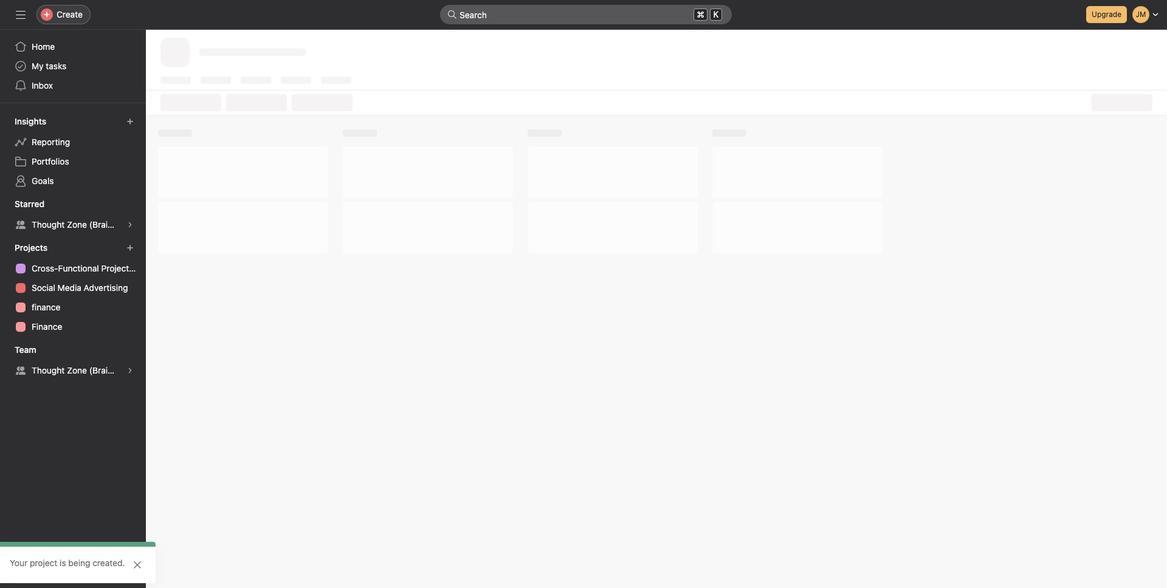 Task type: describe. For each thing, give the bounding box(es) containing it.
see details, thought zone (brainstorm space) image
[[126, 367, 134, 375]]

see details, thought zone (brainstorm space) image
[[126, 221, 134, 229]]

insights element
[[0, 111, 146, 193]]

new insights image
[[126, 118, 134, 125]]



Task type: locate. For each thing, give the bounding box(es) containing it.
close image
[[133, 561, 142, 570]]

global element
[[0, 30, 146, 103]]

projects element
[[0, 237, 146, 339]]

hide sidebar image
[[16, 10, 26, 19]]

teams element
[[0, 339, 146, 383]]

None field
[[440, 5, 732, 24]]

prominent image
[[448, 10, 457, 19]]

Search tasks, projects, and more text field
[[440, 5, 732, 24]]

new project or portfolio image
[[126, 244, 134, 252]]

starred element
[[0, 193, 146, 237]]



Task type: vqa. For each thing, say whether or not it's contained in the screenshot.
second Completed image
no



